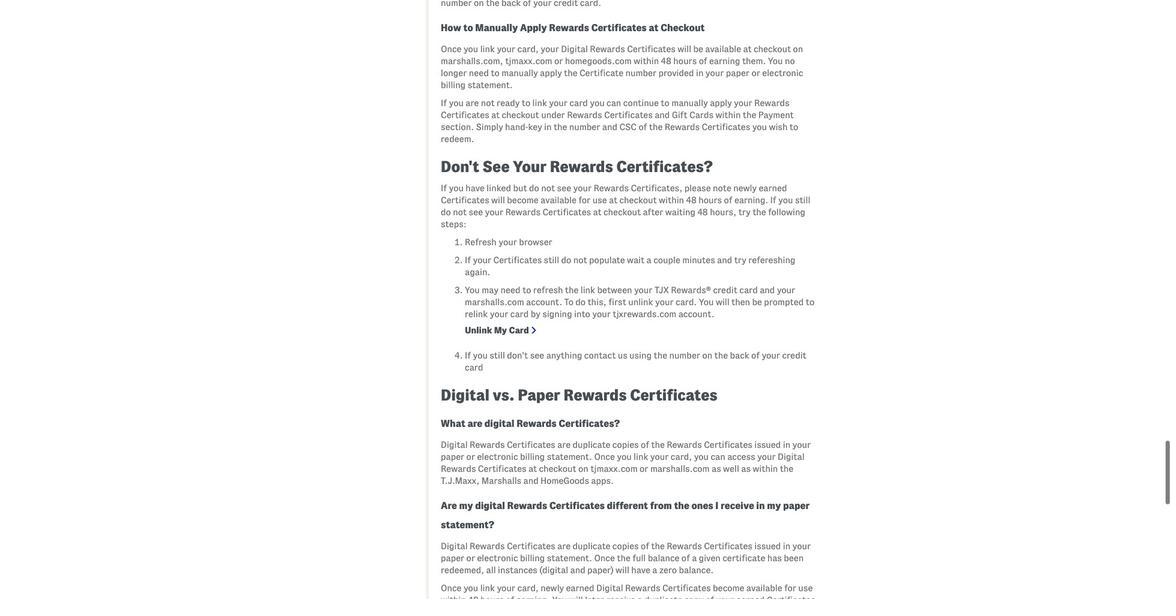 Task type: locate. For each thing, give the bounding box(es) containing it.
as down access
[[741, 465, 751, 474]]

contact
[[584, 351, 616, 361]]

ones
[[692, 501, 713, 511]]

1 vertical spatial be
[[752, 298, 762, 307]]

newly inside if you have linked but do not see your rewards certificates, please note newly earned certificates will become available for use at checkout within 48 hours of earning. if you still do not see your rewards certificates at checkout after waiting 48 hours, try the following steps:
[[733, 184, 757, 193]]

electronic for digital rewards certificates are duplicate copies of the rewards certificates issued in your paper or electronic billing statement. once you link your card, you can access your digital rewards certificates at checkout on tjmaxx.com or marshalls.com as well as within the t.j.maxx, marshalls and homegoods apps.
[[477, 453, 518, 462]]

link inside if you are not ready to link your card you can continue to manually apply your rewards certificates at checkout under rewards certificates and gift cards within the payment section. simply hand-key in the number and csc of the rewards certificates you wish to redeem.
[[532, 98, 547, 108]]

if
[[441, 98, 447, 108], [441, 184, 447, 193], [770, 196, 776, 205], [465, 256, 471, 265], [465, 351, 471, 361]]

1 horizontal spatial see
[[530, 351, 544, 361]]

digital rewards certificates are duplicate copies of the rewards certificates issued in your paper or electronic billing statement. once you link your card, you can access your digital rewards certificates at checkout on tjmaxx.com or marshalls.com as well as within the t.j.maxx, marshalls and homegoods apps.
[[441, 441, 811, 486]]

link inside once you link your card, newly earned digital rewards certificates become available for use within 48 hours of earning. you will later receive a duplicate copy of your earned certificate
[[480, 584, 495, 594]]

1 horizontal spatial be
[[752, 298, 762, 307]]

0 horizontal spatial still
[[490, 351, 505, 361]]

number inside if you still don't see anything contact us using the number on the back of your credit card
[[669, 351, 700, 361]]

newly
[[733, 184, 757, 193], [541, 584, 564, 594]]

number up don't see your rewards certificates?
[[569, 122, 600, 132]]

card
[[509, 326, 529, 336]]

see up the refresh
[[469, 208, 483, 217]]

1 horizontal spatial number
[[625, 68, 656, 78]]

1 horizontal spatial for
[[784, 584, 796, 594]]

to down marshalls.com,
[[491, 68, 500, 78]]

1 vertical spatial apply
[[710, 98, 732, 108]]

1 vertical spatial on
[[702, 351, 712, 361]]

digital inside are my digital rewards certificates different from the ones i receive in my paper statement?
[[475, 501, 505, 511]]

become inside once you link your card, newly earned digital rewards certificates become available for use within 48 hours of earning. you will later receive a duplicate copy of your earned certificate
[[713, 584, 744, 594]]

digital vs. paper rewards certificates
[[441, 387, 717, 404]]

payment
[[758, 110, 794, 120]]

0 vertical spatial billing
[[441, 80, 466, 90]]

certificates up steps:
[[441, 196, 489, 205]]

newly down the (digital
[[541, 584, 564, 594]]

statement. up the (digital
[[547, 554, 592, 564]]

later
[[585, 596, 604, 600]]

use down been
[[798, 584, 813, 594]]

1 issued from the top
[[754, 441, 781, 450]]

once you link your card, your digital rewards certificates will be available at checkout on marshalls.com, tjmaxx.com or homegoods.com within 48 hours of earning them. you no longer need to manually apply the certificate number provided in your paper or electronic billing statement.
[[441, 44, 803, 90]]

at up them.
[[743, 44, 752, 54]]

still up following
[[795, 196, 810, 205]]

at inside once you link your card, your digital rewards certificates will be available at checkout on marshalls.com, tjmaxx.com or homegoods.com within 48 hours of earning them. you no longer need to manually apply the certificate number provided in your paper or electronic billing statement.
[[743, 44, 752, 54]]

0 horizontal spatial have
[[466, 184, 485, 193]]

paper inside digital rewards certificates are duplicate copies of the rewards certificates issued in your paper or electronic billing statement. once the full balance of a given certificate has been redeemed, all instances (digital and paper) will have a zero balance.
[[441, 554, 464, 564]]

receive right i
[[721, 501, 754, 511]]

you may need to refresh the link between your tjx rewards® credit card and your marshalls.com account. to do this, first unlink your card. you will then be prompted to relink your card by signing into your tjxrewards.com account.
[[465, 286, 814, 319]]

1 horizontal spatial account.
[[678, 310, 714, 319]]

1 vertical spatial number
[[569, 122, 600, 132]]

you inside once you link your card, newly earned digital rewards certificates become available for use within 48 hours of earning. you will later receive a duplicate copy of your earned certificate
[[464, 584, 478, 594]]

use down don't see your rewards certificates?
[[593, 196, 607, 205]]

copies inside digital rewards certificates are duplicate copies of the rewards certificates issued in your paper or electronic billing statement. once the full balance of a given certificate has been redeemed, all instances (digital and paper) will have a zero balance.
[[613, 542, 639, 552]]

1 vertical spatial digital
[[475, 501, 505, 511]]

0 vertical spatial try
[[739, 208, 751, 217]]

48
[[661, 56, 671, 66], [686, 196, 697, 205], [697, 208, 708, 217], [468, 596, 479, 600]]

in inside digital rewards certificates are duplicate copies of the rewards certificates issued in your paper or electronic billing statement. once you link your card, you can access your digital rewards certificates at checkout on tjmaxx.com or marshalls.com as well as within the t.j.maxx, marshalls and homegoods apps.
[[783, 441, 790, 450]]

certificate
[[723, 554, 765, 564]]

you
[[464, 44, 478, 54], [449, 98, 464, 108], [590, 98, 605, 108], [752, 122, 767, 132], [449, 184, 464, 193], [778, 196, 793, 205], [473, 351, 488, 361], [617, 453, 632, 462], [694, 453, 709, 462], [464, 584, 478, 594]]

apply
[[540, 68, 562, 78], [710, 98, 732, 108]]

for inside if you have linked but do not see your rewards certificates, please note newly earned certificates will become available for use at checkout within 48 hours of earning. if you still do not see your rewards certificates at checkout after waiting 48 hours, try the following steps:
[[579, 196, 591, 205]]

use
[[593, 196, 607, 205], [798, 584, 813, 594]]

1 vertical spatial issued
[[754, 542, 781, 552]]

and left paper)
[[570, 566, 585, 576]]

become down certificate
[[713, 584, 744, 594]]

minutes
[[682, 256, 715, 265]]

0 vertical spatial can
[[607, 98, 621, 108]]

link up marshalls.com,
[[480, 44, 495, 54]]

1 vertical spatial statement.
[[547, 453, 592, 462]]

electronic for digital rewards certificates are duplicate copies of the rewards certificates issued in your paper or electronic billing statement. once the full balance of a given certificate has been redeemed, all instances (digital and paper) will have a zero balance.
[[477, 554, 518, 564]]

0 vertical spatial marshalls.com
[[465, 298, 524, 307]]

receive inside once you link your card, newly earned digital rewards certificates become available for use within 48 hours of earning. you will later receive a duplicate copy of your earned certificate
[[606, 596, 636, 600]]

0 vertical spatial tjmaxx.com
[[505, 56, 552, 66]]

1 vertical spatial certificates?
[[559, 418, 620, 429]]

if inside if your certificates still do not populate wait a couple minutes and try refereshing again.
[[465, 256, 471, 265]]

do right but
[[529, 184, 539, 193]]

0 horizontal spatial use
[[593, 196, 607, 205]]

account.
[[526, 298, 562, 307], [678, 310, 714, 319]]

certificates down refresh your browser
[[493, 256, 542, 265]]

1 vertical spatial credit
[[782, 351, 806, 361]]

if inside if you are not ready to link your card you can continue to manually apply your rewards certificates at checkout under rewards certificates and gift cards within the payment section. simply hand-key in the number and csc of the rewards certificates you wish to redeem.
[[441, 98, 447, 108]]

not up steps:
[[453, 208, 467, 217]]

0 horizontal spatial earning.
[[516, 596, 550, 600]]

do up the refresh
[[561, 256, 571, 265]]

2 vertical spatial on
[[578, 465, 588, 474]]

relink
[[465, 310, 488, 319]]

you left no
[[768, 56, 783, 66]]

wait
[[627, 256, 645, 265]]

credit down the prompted
[[782, 351, 806, 361]]

once down how
[[441, 44, 462, 54]]

billing inside digital rewards certificates are duplicate copies of the rewards certificates issued in your paper or electronic billing statement. once the full balance of a given certificate has been redeemed, all instances (digital and paper) will have a zero balance.
[[520, 554, 545, 564]]

2 copies from the top
[[613, 542, 639, 552]]

2 vertical spatial statement.
[[547, 554, 592, 564]]

if for if you still don't see anything contact us using the number on the back of your credit card
[[465, 351, 471, 361]]

certificates up homegoods.com
[[591, 22, 647, 33]]

you down don't
[[449, 184, 464, 193]]

0 vertical spatial still
[[795, 196, 810, 205]]

0 vertical spatial card,
[[517, 44, 539, 54]]

how
[[441, 22, 461, 33]]

still left don't
[[490, 351, 505, 361]]

not
[[481, 98, 495, 108], [541, 184, 555, 193], [453, 208, 467, 217], [573, 256, 587, 265]]

tjmaxx.com inside once you link your card, your digital rewards certificates will be available at checkout on marshalls.com, tjmaxx.com or homegoods.com within 48 hours of earning them. you no longer need to manually apply the certificate number provided in your paper or electronic billing statement.
[[505, 56, 552, 66]]

or down the "how to manually apply rewards certificates at checkout"
[[554, 56, 563, 66]]

within right cards
[[716, 110, 741, 120]]

can
[[607, 98, 621, 108], [711, 453, 725, 462]]

manually
[[502, 68, 538, 78], [672, 98, 708, 108]]

0 vertical spatial receive
[[721, 501, 754, 511]]

electronic inside digital rewards certificates are duplicate copies of the rewards certificates issued in your paper or electronic billing statement. once the full balance of a given certificate has been redeemed, all instances (digital and paper) will have a zero balance.
[[477, 554, 518, 564]]

card, inside once you link your card, your digital rewards certificates will be available at checkout on marshalls.com, tjmaxx.com or homegoods.com within 48 hours of earning them. you no longer need to manually apply the certificate number provided in your paper or electronic billing statement.
[[517, 44, 539, 54]]

0 vertical spatial apply
[[540, 68, 562, 78]]

checkout up hand-
[[502, 110, 539, 120]]

will up once you link your card, newly earned digital rewards certificates become available for use within 48 hours of earning. you will later receive a duplicate copy of your earned certificate
[[616, 566, 629, 576]]

1 as from the left
[[712, 465, 721, 474]]

in inside once you link your card, your digital rewards certificates will be available at checkout on marshalls.com, tjmaxx.com or homegoods.com within 48 hours of earning them. you no longer need to manually apply the certificate number provided in your paper or electronic billing statement.
[[696, 68, 704, 78]]

1 vertical spatial tjmaxx.com
[[590, 465, 638, 474]]

2 vertical spatial card,
[[517, 584, 539, 594]]

billing up instances
[[520, 554, 545, 564]]

to right 'continue'
[[661, 98, 670, 108]]

0 vertical spatial hours
[[673, 56, 697, 66]]

anything
[[546, 351, 582, 361]]

this,
[[588, 298, 606, 307]]

duplicate down zero
[[644, 596, 682, 600]]

1 vertical spatial billing
[[520, 453, 545, 462]]

marshalls.com,
[[441, 56, 503, 66]]

0 vertical spatial electronic
[[762, 68, 803, 78]]

please
[[684, 184, 711, 193]]

available inside once you link your card, newly earned digital rewards certificates become available for use within 48 hours of earning. you will later receive a duplicate copy of your earned certificate
[[746, 584, 782, 594]]

1 horizontal spatial need
[[501, 286, 520, 295]]

in for digital rewards certificates are duplicate copies of the rewards certificates issued in your paper or electronic billing statement. once the full balance of a given certificate has been redeemed, all instances (digital and paper) will have a zero balance.
[[783, 542, 790, 552]]

digital down what
[[441, 441, 468, 450]]

link inside once you link your card, your digital rewards certificates will be available at checkout on marshalls.com, tjmaxx.com or homegoods.com within 48 hours of earning them. you no longer need to manually apply the certificate number provided in your paper or electronic billing statement.
[[480, 44, 495, 54]]

1 horizontal spatial become
[[713, 584, 744, 594]]

have
[[466, 184, 485, 193], [631, 566, 650, 576]]

see down don't see your rewards certificates?
[[557, 184, 571, 193]]

0 horizontal spatial be
[[693, 44, 703, 54]]

0 horizontal spatial need
[[469, 68, 489, 78]]

electronic up marshalls
[[477, 453, 518, 462]]

statement. inside once you link your card, your digital rewards certificates will be available at checkout on marshalls.com, tjmaxx.com or homegoods.com within 48 hours of earning them. you no longer need to manually apply the certificate number provided in your paper or electronic billing statement.
[[468, 80, 513, 90]]

2 issued from the top
[[754, 542, 781, 552]]

card, inside digital rewards certificates are duplicate copies of the rewards certificates issued in your paper or electronic billing statement. once you link your card, you can access your digital rewards certificates at checkout on tjmaxx.com or marshalls.com as well as within the t.j.maxx, marshalls and homegoods apps.
[[671, 453, 692, 462]]

1 vertical spatial newly
[[541, 584, 564, 594]]

available down don't see your rewards certificates?
[[541, 196, 576, 205]]

billing inside digital rewards certificates are duplicate copies of the rewards certificates issued in your paper or electronic billing statement. once you link your card, you can access your digital rewards certificates at checkout on tjmaxx.com or marshalls.com as well as within the t.j.maxx, marshalls and homegoods apps.
[[520, 453, 545, 462]]

tjmaxx.com
[[505, 56, 552, 66], [590, 465, 638, 474]]

vs.
[[493, 387, 514, 404]]

checkout inside if you are not ready to link your card you can continue to manually apply your rewards certificates at checkout under rewards certificates and gift cards within the payment section. simply hand-key in the number and csc of the rewards certificates you wish to redeem.
[[502, 110, 539, 120]]

1 vertical spatial electronic
[[477, 453, 518, 462]]

a
[[647, 256, 651, 265], [692, 554, 697, 564], [652, 566, 657, 576], [638, 596, 642, 600]]

0 vertical spatial become
[[507, 196, 539, 205]]

digital down marshalls
[[475, 501, 505, 511]]

browser
[[519, 238, 552, 247]]

2 vertical spatial billing
[[520, 554, 545, 564]]

csc
[[619, 122, 637, 132]]

unlink my card link
[[465, 324, 529, 338]]

checkout up no
[[754, 44, 791, 54]]

on up 'homegoods' in the bottom of the page
[[578, 465, 588, 474]]

card.
[[676, 298, 697, 307]]

1 vertical spatial hours
[[699, 196, 722, 205]]

at left checkout
[[649, 22, 659, 33]]

0 horizontal spatial for
[[579, 196, 591, 205]]

1 horizontal spatial on
[[702, 351, 712, 361]]

once inside digital rewards certificates are duplicate copies of the rewards certificates issued in your paper or electronic billing statement. once you link your card, you can access your digital rewards certificates at checkout on tjmaxx.com or marshalls.com as well as within the t.j.maxx, marshalls and homegoods apps.
[[594, 453, 615, 462]]

certificates inside are my digital rewards certificates different from the ones i receive in my paper statement?
[[549, 501, 605, 511]]

1 horizontal spatial receive
[[721, 501, 754, 511]]

billing for digital rewards certificates are duplicate copies of the rewards certificates issued in your paper or electronic billing statement. once the full balance of a given certificate has been redeemed, all instances (digital and paper) will have a zero balance.
[[520, 554, 545, 564]]

certificates,
[[631, 184, 682, 193]]

are
[[466, 98, 479, 108], [467, 418, 482, 429], [557, 441, 571, 450], [557, 542, 571, 552]]

copies up the apps.
[[613, 441, 639, 450]]

checkout left after
[[604, 208, 641, 217]]

checkout
[[754, 44, 791, 54], [502, 110, 539, 120], [619, 196, 657, 205], [604, 208, 641, 217], [539, 465, 576, 474]]

tjmaxx.com inside digital rewards certificates are duplicate copies of the rewards certificates issued in your paper or electronic billing statement. once you link your card, you can access your digital rewards certificates at checkout on tjmaxx.com or marshalls.com as well as within the t.j.maxx, marshalls and homegoods apps.
[[590, 465, 638, 474]]

1 vertical spatial still
[[544, 256, 559, 265]]

will down linked on the top left of the page
[[491, 196, 505, 205]]

0 vertical spatial have
[[466, 184, 485, 193]]

key
[[528, 122, 542, 132]]

0 vertical spatial need
[[469, 68, 489, 78]]

what
[[441, 418, 465, 429]]

1 copies from the top
[[613, 441, 639, 450]]

in inside if you are not ready to link your card you can continue to manually apply your rewards certificates at checkout under rewards certificates and gift cards within the payment section. simply hand-key in the number and csc of the rewards certificates you wish to redeem.
[[544, 122, 552, 132]]

use inside if you have linked but do not see your rewards certificates, please note newly earned certificates will become available for use at checkout within 48 hours of earning. if you still do not see your rewards certificates at checkout after waiting 48 hours, try the following steps:
[[593, 196, 607, 205]]

digital up redeemed,
[[441, 542, 468, 552]]

refereshing
[[748, 256, 795, 265]]

within inside once you link your card, your digital rewards certificates will be available at checkout on marshalls.com, tjmaxx.com or homegoods.com within 48 hours of earning them. you no longer need to manually apply the certificate number provided in your paper or electronic billing statement.
[[634, 56, 659, 66]]

1 vertical spatial account.
[[678, 310, 714, 319]]

1 vertical spatial can
[[711, 453, 725, 462]]

2 vertical spatial number
[[669, 351, 700, 361]]

number
[[625, 68, 656, 78], [569, 122, 600, 132], [669, 351, 700, 361]]

credit
[[713, 286, 737, 295], [782, 351, 806, 361]]

and
[[655, 110, 670, 120], [602, 122, 617, 132], [717, 256, 732, 265], [760, 286, 775, 295], [523, 477, 539, 486], [570, 566, 585, 576]]

provided
[[659, 68, 694, 78]]

once inside digital rewards certificates are duplicate copies of the rewards certificates issued in your paper or electronic billing statement. once the full balance of a given certificate has been redeemed, all instances (digital and paper) will have a zero balance.
[[594, 554, 615, 564]]

receive right the later
[[606, 596, 636, 600]]

1 vertical spatial earning.
[[516, 596, 550, 600]]

0 vertical spatial use
[[593, 196, 607, 205]]

still inside if you have linked but do not see your rewards certificates, please note newly earned certificates will become available for use at checkout within 48 hours of earning. if you still do not see your rewards certificates at checkout after waiting 48 hours, try the following steps:
[[795, 196, 810, 205]]

0 vertical spatial certificates?
[[616, 158, 713, 175]]

2 vertical spatial available
[[746, 584, 782, 594]]

within down access
[[753, 465, 778, 474]]

0 horizontal spatial become
[[507, 196, 539, 205]]

electronic inside once you link your card, your digital rewards certificates will be available at checkout on marshalls.com, tjmaxx.com or homegoods.com within 48 hours of earning them. you no longer need to manually apply the certificate number provided in your paper or electronic billing statement.
[[762, 68, 803, 78]]

issued up access
[[754, 441, 781, 450]]

1 vertical spatial marshalls.com
[[650, 465, 710, 474]]

rewards inside are my digital rewards certificates different from the ones i receive in my paper statement?
[[507, 501, 547, 511]]

0 horizontal spatial receive
[[606, 596, 636, 600]]

on
[[793, 44, 803, 54], [702, 351, 712, 361], [578, 465, 588, 474]]

1 vertical spatial duplicate
[[573, 542, 610, 552]]

0 horizontal spatial manually
[[502, 68, 538, 78]]

2 horizontal spatial hours
[[699, 196, 722, 205]]

of
[[699, 56, 707, 66], [639, 122, 647, 132], [724, 196, 732, 205], [751, 351, 760, 361], [641, 441, 649, 450], [641, 542, 649, 552], [682, 554, 690, 564], [506, 596, 514, 600], [706, 596, 714, 600]]

will inside once you link your card, newly earned digital rewards certificates become available for use within 48 hours of earning. you will later receive a duplicate copy of your earned certificate
[[569, 596, 583, 600]]

need
[[469, 68, 489, 78], [501, 286, 520, 295]]

receive
[[721, 501, 754, 511], [606, 596, 636, 600]]

us
[[618, 351, 627, 361]]

at down don't see your rewards certificates?
[[609, 196, 617, 205]]

2 horizontal spatial available
[[746, 584, 782, 594]]

to
[[564, 298, 573, 307]]

1 vertical spatial card,
[[671, 453, 692, 462]]

digital for my
[[475, 501, 505, 511]]

your
[[497, 44, 515, 54], [541, 44, 559, 54], [706, 68, 724, 78], [549, 98, 568, 108], [734, 98, 752, 108], [573, 184, 592, 193], [485, 208, 503, 217], [499, 238, 517, 247], [473, 256, 491, 265], [634, 286, 653, 295], [777, 286, 795, 295], [655, 298, 674, 307], [490, 310, 508, 319], [592, 310, 611, 319], [762, 351, 780, 361], [792, 441, 811, 450], [650, 453, 669, 462], [757, 453, 776, 462], [792, 542, 811, 552], [497, 584, 515, 594], [716, 596, 734, 600]]

can up well at the bottom of the page
[[711, 453, 725, 462]]

available down 'has'
[[746, 584, 782, 594]]

you up marshalls.com,
[[464, 44, 478, 54]]

card up then
[[739, 286, 758, 295]]

0 vertical spatial earned
[[759, 184, 787, 193]]

if your certificates still do not populate wait a couple minutes and try refereshing again.
[[465, 256, 795, 277]]

certificate
[[580, 68, 623, 78]]

don't
[[507, 351, 528, 361]]

again.
[[465, 268, 490, 277]]

0 vertical spatial copies
[[613, 441, 639, 450]]

your
[[513, 158, 547, 175]]

are my digital rewards certificates different from the ones i receive in my paper statement?
[[441, 501, 810, 531]]

1 horizontal spatial can
[[711, 453, 725, 462]]

2 as from the left
[[741, 465, 751, 474]]

see
[[483, 158, 510, 175]]

duplicate inside digital rewards certificates are duplicate copies of the rewards certificates issued in your paper or electronic billing statement. once you link your card, you can access your digital rewards certificates at checkout on tjmaxx.com or marshalls.com as well as within the t.j.maxx, marshalls and homegoods apps.
[[573, 441, 610, 450]]

2 horizontal spatial on
[[793, 44, 803, 54]]

duplicate inside digital rewards certificates are duplicate copies of the rewards certificates issued in your paper or electronic billing statement. once the full balance of a given certificate has been redeemed, all instances (digital and paper) will have a zero balance.
[[573, 542, 610, 552]]

as left well at the bottom of the page
[[712, 465, 721, 474]]

marshalls.com up 'from'
[[650, 465, 710, 474]]

0 horizontal spatial marshalls.com
[[465, 298, 524, 307]]

rewards
[[549, 22, 589, 33], [590, 44, 625, 54], [754, 98, 790, 108], [567, 110, 602, 120], [665, 122, 700, 132], [550, 158, 613, 175], [594, 184, 629, 193], [505, 208, 541, 217], [564, 387, 627, 404], [517, 418, 557, 429], [470, 441, 505, 450], [667, 441, 702, 450], [441, 465, 476, 474], [507, 501, 547, 511], [470, 542, 505, 552], [667, 542, 702, 552], [625, 584, 660, 594]]

well
[[723, 465, 739, 474]]

1 vertical spatial use
[[798, 584, 813, 594]]

on left back at the bottom of page
[[702, 351, 712, 361]]

1 vertical spatial for
[[784, 584, 796, 594]]

0 vertical spatial for
[[579, 196, 591, 205]]

1 vertical spatial receive
[[606, 596, 636, 600]]

within inside digital rewards certificates are duplicate copies of the rewards certificates issued in your paper or electronic billing statement. once you link your card, you can access your digital rewards certificates at checkout on tjmaxx.com or marshalls.com as well as within the t.j.maxx, marshalls and homegoods apps.
[[753, 465, 778, 474]]

0 horizontal spatial tjmaxx.com
[[505, 56, 552, 66]]

will down checkout
[[678, 44, 691, 54]]

are up 'homegoods' in the bottom of the page
[[557, 441, 571, 450]]

you
[[768, 56, 783, 66], [465, 286, 480, 295], [699, 298, 714, 307], [552, 596, 567, 600]]

to right how
[[463, 22, 473, 33]]

and inside digital rewards certificates are duplicate copies of the rewards certificates issued in your paper or electronic billing statement. once the full balance of a given certificate has been redeemed, all instances (digital and paper) will have a zero balance.
[[570, 566, 585, 576]]

card, for digital
[[517, 584, 539, 594]]

link down all
[[480, 584, 495, 594]]

1 horizontal spatial available
[[705, 44, 741, 54]]

1 horizontal spatial my
[[767, 501, 781, 511]]

paper inside digital rewards certificates are duplicate copies of the rewards certificates issued in your paper or electronic billing statement. once you link your card, you can access your digital rewards certificates at checkout on tjmaxx.com or marshalls.com as well as within the t.j.maxx, marshalls and homegoods apps.
[[441, 453, 464, 462]]

1 horizontal spatial credit
[[782, 351, 806, 361]]

if inside if you still don't see anything contact us using the number on the back of your credit card
[[465, 351, 471, 361]]

in for are my digital rewards certificates different from the ones i receive in my paper statement?
[[756, 501, 765, 511]]

2 horizontal spatial still
[[795, 196, 810, 205]]

statement. for digital rewards certificates are duplicate copies of the rewards certificates issued in your paper or electronic billing statement. once the full balance of a given certificate has been redeemed, all instances (digital and paper) will have a zero balance.
[[547, 554, 592, 564]]

on up no
[[793, 44, 803, 54]]

link
[[480, 44, 495, 54], [532, 98, 547, 108], [581, 286, 595, 295], [634, 453, 648, 462], [480, 584, 495, 594]]

if down unlink
[[465, 351, 471, 361]]

billing down what are digital rewards certificates?
[[520, 453, 545, 462]]

digital inside once you link your card, your digital rewards certificates will be available at checkout on marshalls.com, tjmaxx.com or homegoods.com within 48 hours of earning them. you no longer need to manually apply the certificate number provided in your paper or electronic billing statement.
[[561, 44, 588, 54]]

marshalls.com
[[465, 298, 524, 307], [650, 465, 710, 474]]

paper for digital rewards certificates are duplicate copies of the rewards certificates issued in your paper or electronic billing statement. once you link your card, you can access your digital rewards certificates at checkout on tjmaxx.com or marshalls.com as well as within the t.j.maxx, marshalls and homegoods apps.
[[441, 453, 464, 462]]

once inside once you link your card, newly earned digital rewards certificates become available for use within 48 hours of earning. you will later receive a duplicate copy of your earned certificate
[[441, 584, 462, 594]]

for
[[579, 196, 591, 205], [784, 584, 796, 594]]

of inside if you have linked but do not see your rewards certificates, please note newly earned certificates will become available for use at checkout within 48 hours of earning. if you still do not see your rewards certificates at checkout after waiting 48 hours, try the following steps:
[[724, 196, 732, 205]]

to right "ready"
[[522, 98, 530, 108]]

how to manually apply rewards certificates at checkout
[[441, 22, 705, 33]]

simply
[[476, 122, 503, 132]]

1 horizontal spatial have
[[631, 566, 650, 576]]

earning. up hours,
[[734, 196, 768, 205]]

0 vertical spatial statement.
[[468, 80, 513, 90]]

statement. for digital rewards certificates are duplicate copies of the rewards certificates issued in your paper or electronic billing statement. once you link your card, you can access your digital rewards certificates at checkout on tjmaxx.com or marshalls.com as well as within the t.j.maxx, marshalls and homegoods apps.
[[547, 453, 592, 462]]

tjmaxx.com up the apps.
[[590, 465, 638, 474]]

marshalls.com down may
[[465, 298, 524, 307]]

card
[[570, 98, 588, 108], [739, 286, 758, 295], [510, 310, 529, 319], [465, 363, 483, 373]]

digital
[[561, 44, 588, 54], [441, 387, 489, 404], [441, 441, 468, 450], [778, 453, 805, 462], [441, 542, 468, 552], [596, 584, 623, 594]]

0 vertical spatial number
[[625, 68, 656, 78]]

0 horizontal spatial apply
[[540, 68, 562, 78]]

if up again.
[[465, 256, 471, 265]]

certificates? down digital vs. paper rewards certificates
[[559, 418, 620, 429]]

certificates up certificate
[[704, 542, 752, 552]]

or down them.
[[752, 68, 760, 78]]

tjxrewards.com
[[613, 310, 676, 319]]

0 horizontal spatial available
[[541, 196, 576, 205]]

2 horizontal spatial see
[[557, 184, 571, 193]]

full
[[632, 554, 646, 564]]

available inside once you link your card, your digital rewards certificates will be available at checkout on marshalls.com, tjmaxx.com or homegoods.com within 48 hours of earning them. you no longer need to manually apply the certificate number provided in your paper or electronic billing statement.
[[705, 44, 741, 54]]

your inside if you still don't see anything contact us using the number on the back of your credit card
[[762, 351, 780, 361]]

need right may
[[501, 286, 520, 295]]

0 horizontal spatial see
[[469, 208, 483, 217]]

1 vertical spatial become
[[713, 584, 744, 594]]

if you still don't see anything contact us using the number on the back of your credit card
[[465, 351, 806, 373]]

longer
[[441, 68, 467, 78]]

0 vertical spatial manually
[[502, 68, 538, 78]]

paper for digital rewards certificates are duplicate copies of the rewards certificates issued in your paper or electronic billing statement. once the full balance of a given certificate has been redeemed, all instances (digital and paper) will have a zero balance.
[[441, 554, 464, 564]]

number right the using
[[669, 351, 700, 361]]

try right hours,
[[739, 208, 751, 217]]

2 vertical spatial see
[[530, 351, 544, 361]]

hours inside once you link your card, your digital rewards certificates will be available at checkout on marshalls.com, tjmaxx.com or homegoods.com within 48 hours of earning them. you no longer need to manually apply the certificate number provided in your paper or electronic billing statement.
[[673, 56, 697, 66]]

number inside once you link your card, your digital rewards certificates will be available at checkout on marshalls.com, tjmaxx.com or homegoods.com within 48 hours of earning them. you no longer need to manually apply the certificate number provided in your paper or electronic billing statement.
[[625, 68, 656, 78]]

0 horizontal spatial as
[[712, 465, 721, 474]]

hours inside if you have linked but do not see your rewards certificates, please note newly earned certificates will become available for use at checkout within 48 hours of earning. if you still do not see your rewards certificates at checkout after waiting 48 hours, try the following steps:
[[699, 196, 722, 205]]

statement. up "ready"
[[468, 80, 513, 90]]

in inside are my digital rewards certificates different from the ones i receive in my paper statement?
[[756, 501, 765, 511]]

1 horizontal spatial newly
[[733, 184, 757, 193]]

have left linked on the top left of the page
[[466, 184, 485, 193]]

you left access
[[694, 453, 709, 462]]

hours inside once you link your card, newly earned digital rewards certificates become available for use within 48 hours of earning. you will later receive a duplicate copy of your earned certificate
[[481, 596, 504, 600]]

of inside once you link your card, your digital rewards certificates will be available at checkout on marshalls.com, tjmaxx.com or homegoods.com within 48 hours of earning them. you no longer need to manually apply the certificate number provided in your paper or electronic billing statement.
[[699, 56, 707, 66]]

1 horizontal spatial hours
[[673, 56, 697, 66]]

have down full
[[631, 566, 650, 576]]

copies for the
[[613, 542, 639, 552]]

can inside if you are not ready to link your card you can continue to manually apply your rewards certificates at checkout under rewards certificates and gift cards within the payment section. simply hand-key in the number and csc of the rewards certificates you wish to redeem.
[[607, 98, 621, 108]]

the inside if you have linked but do not see your rewards certificates, please note newly earned certificates will become available for use at checkout within 48 hours of earning. if you still do not see your rewards certificates at checkout after waiting 48 hours, try the following steps:
[[753, 208, 766, 217]]

earning.
[[734, 196, 768, 205], [516, 596, 550, 600]]

certificates up provided on the top of the page
[[627, 44, 676, 54]]

statement. up 'homegoods' in the bottom of the page
[[547, 453, 592, 462]]

1 horizontal spatial tjmaxx.com
[[590, 465, 638, 474]]

a inside once you link your card, newly earned digital rewards certificates become available for use within 48 hours of earning. you will later receive a duplicate copy of your earned certificate
[[638, 596, 642, 600]]

certificates down 'homegoods' in the bottom of the page
[[549, 501, 605, 511]]

paper up redeemed,
[[441, 554, 464, 564]]

not left populate
[[573, 256, 587, 265]]

you inside once you link your card, your digital rewards certificates will be available at checkout on marshalls.com, tjmaxx.com or homegoods.com within 48 hours of earning them. you no longer need to manually apply the certificate number provided in your paper or electronic billing statement.
[[464, 44, 478, 54]]

0 vertical spatial available
[[705, 44, 741, 54]]

within down redeemed,
[[441, 596, 466, 600]]

billing for digital rewards certificates are duplicate copies of the rewards certificates issued in your paper or electronic billing statement. once you link your card, you can access your digital rewards certificates at checkout on tjmaxx.com or marshalls.com as well as within the t.j.maxx, marshalls and homegoods apps.
[[520, 453, 545, 462]]

0 vertical spatial earning.
[[734, 196, 768, 205]]

2 vertical spatial earned
[[736, 596, 765, 600]]

0 vertical spatial digital
[[485, 418, 514, 429]]

0 vertical spatial newly
[[733, 184, 757, 193]]

and left gift
[[655, 110, 670, 120]]

do inside if your certificates still do not populate wait a couple minutes and try refereshing again.
[[561, 256, 571, 265]]

paper inside are my digital rewards certificates different from the ones i receive in my paper statement?
[[783, 501, 810, 511]]

1 horizontal spatial earning.
[[734, 196, 768, 205]]

you down unlink
[[473, 351, 488, 361]]

0 horizontal spatial credit
[[713, 286, 737, 295]]

manually inside if you are not ready to link your card you can continue to manually apply your rewards certificates at checkout under rewards certificates and gift cards within the payment section. simply hand-key in the number and csc of the rewards certificates you wish to redeem.
[[672, 98, 708, 108]]

couple
[[653, 256, 680, 265]]

copies inside digital rewards certificates are duplicate copies of the rewards certificates issued in your paper or electronic billing statement. once you link your card, you can access your digital rewards certificates at checkout on tjmaxx.com or marshalls.com as well as within the t.j.maxx, marshalls and homegoods apps.
[[613, 441, 639, 450]]



Task type: describe. For each thing, give the bounding box(es) containing it.
certificates up access
[[704, 441, 752, 450]]

paper inside once you link your card, your digital rewards certificates will be available at checkout on marshalls.com, tjmaxx.com or homegoods.com within 48 hours of earning them. you no longer need to manually apply the certificate number provided in your paper or electronic billing statement.
[[726, 68, 750, 78]]

homegoods
[[541, 477, 589, 486]]

balance.
[[679, 566, 714, 576]]

rewards®
[[671, 286, 711, 295]]

of inside if you are not ready to link your card you can continue to manually apply your rewards certificates at checkout under rewards certificates and gift cards within the payment section. simply hand-key in the number and csc of the rewards certificates you wish to redeem.
[[639, 122, 647, 132]]

48 inside once you link your card, your digital rewards certificates will be available at checkout on marshalls.com, tjmaxx.com or homegoods.com within 48 hours of earning them. you no longer need to manually apply the certificate number provided in your paper or electronic billing statement.
[[661, 56, 671, 66]]

issued for has
[[754, 542, 781, 552]]

your inside if your certificates still do not populate wait a couple minutes and try refereshing again.
[[473, 256, 491, 265]]

be inside once you link your card, your digital rewards certificates will be available at checkout on marshalls.com, tjmaxx.com or homegoods.com within 48 hours of earning them. you no longer need to manually apply the certificate number provided in your paper or electronic billing statement.
[[693, 44, 703, 54]]

marshalls
[[482, 477, 521, 486]]

may
[[482, 286, 498, 295]]

certificates inside once you link your card, newly earned digital rewards certificates become available for use within 48 hours of earning. you will later receive a duplicate copy of your earned certificate
[[662, 584, 711, 594]]

then
[[732, 298, 750, 307]]

digital inside digital rewards certificates are duplicate copies of the rewards certificates issued in your paper or electronic billing statement. once the full balance of a given certificate has been redeemed, all instances (digital and paper) will have a zero balance.
[[441, 542, 468, 552]]

paper
[[518, 387, 560, 404]]

for inside once you link your card, newly earned digital rewards certificates become available for use within 48 hours of earning. you will later receive a duplicate copy of your earned certificate
[[784, 584, 796, 594]]

still inside if your certificates still do not populate wait a couple minutes and try refereshing again.
[[544, 256, 559, 265]]

card inside if you are not ready to link your card you can continue to manually apply your rewards certificates at checkout under rewards certificates and gift cards within the payment section. simply hand-key in the number and csc of the rewards certificates you wish to redeem.
[[570, 98, 588, 108]]

available for rewards
[[746, 584, 782, 594]]

unlink
[[628, 298, 653, 307]]

certificates up csc
[[604, 110, 653, 120]]

earning. inside once you link your card, newly earned digital rewards certificates become available for use within 48 hours of earning. you will later receive a duplicate copy of your earned certificate
[[516, 596, 550, 600]]

unlink my card
[[465, 326, 529, 336]]

of inside digital rewards certificates are duplicate copies of the rewards certificates issued in your paper or electronic billing statement. once you link your card, you can access your digital rewards certificates at checkout on tjmaxx.com or marshalls.com as well as within the t.j.maxx, marshalls and homegoods apps.
[[641, 441, 649, 450]]

statement?
[[441, 520, 494, 531]]

are inside digital rewards certificates are duplicate copies of the rewards certificates issued in your paper or electronic billing statement. once the full balance of a given certificate has been redeemed, all instances (digital and paper) will have a zero balance.
[[557, 542, 571, 552]]

are inside if you are not ready to link your card you can continue to manually apply your rewards certificates at checkout under rewards certificates and gift cards within the payment section. simply hand-key in the number and csc of the rewards certificates you wish to redeem.
[[466, 98, 479, 108]]

use inside once you link your card, newly earned digital rewards certificates become available for use within 48 hours of earning. you will later receive a duplicate copy of your earned certificate
[[798, 584, 813, 594]]

you up different
[[617, 453, 632, 462]]

receive inside are my digital rewards certificates different from the ones i receive in my paper statement?
[[721, 501, 754, 511]]

a inside if your certificates still do not populate wait a couple minutes and try refereshing again.
[[647, 256, 651, 265]]

48 inside once you link your card, newly earned digital rewards certificates become available for use within 48 hours of earning. you will later receive a duplicate copy of your earned certificate
[[468, 596, 479, 600]]

still inside if you still don't see anything contact us using the number on the back of your credit card
[[490, 351, 505, 361]]

or up different
[[640, 465, 648, 474]]

certificates up browser on the left of page
[[543, 208, 591, 217]]

first
[[608, 298, 626, 307]]

note
[[713, 184, 731, 193]]

checkout inside once you link your card, your digital rewards certificates will be available at checkout on marshalls.com, tjmaxx.com or homegoods.com within 48 hours of earning them. you no longer need to manually apply the certificate number provided in your paper or electronic billing statement.
[[754, 44, 791, 54]]

signing
[[542, 310, 572, 319]]

within inside if you are not ready to link your card you can continue to manually apply your rewards certificates at checkout under rewards certificates and gift cards within the payment section. simply hand-key in the number and csc of the rewards certificates you wish to redeem.
[[716, 110, 741, 120]]

if you have linked but do not see your rewards certificates, please note newly earned certificates will become available for use at checkout within 48 hours of earning. if you still do not see your rewards certificates at checkout after waiting 48 hours, try the following steps:
[[441, 184, 810, 229]]

manually
[[475, 22, 518, 33]]

certificates? for what are digital rewards certificates?
[[559, 418, 620, 429]]

duplicate inside once you link your card, newly earned digital rewards certificates become available for use within 48 hours of earning. you will later receive a duplicate copy of your earned certificate
[[644, 596, 682, 600]]

apply inside once you link your card, your digital rewards certificates will be available at checkout on marshalls.com, tjmaxx.com or homegoods.com within 48 hours of earning them. you no longer need to manually apply the certificate number provided in your paper or electronic billing statement.
[[540, 68, 562, 78]]

certificates inside if your certificates still do not populate wait a couple minutes and try refereshing again.
[[493, 256, 542, 265]]

given
[[699, 554, 721, 564]]

refresh
[[533, 286, 563, 295]]

certificates up marshalls
[[478, 465, 526, 474]]

manually inside once you link your card, your digital rewards certificates will be available at checkout on marshalls.com, tjmaxx.com or homegoods.com within 48 hours of earning them. you no longer need to manually apply the certificate number provided in your paper or electronic billing statement.
[[502, 68, 538, 78]]

refresh
[[465, 238, 497, 247]]

but
[[513, 184, 527, 193]]

following
[[768, 208, 805, 217]]

are
[[441, 501, 457, 511]]

billing inside once you link your card, your digital rewards certificates will be available at checkout on marshalls.com, tjmaxx.com or homegoods.com within 48 hours of earning them. you no longer need to manually apply the certificate number provided in your paper or electronic billing statement.
[[441, 80, 466, 90]]

access
[[727, 453, 755, 462]]

you up section.
[[449, 98, 464, 108]]

no
[[785, 56, 795, 66]]

1 my from the left
[[459, 501, 473, 511]]

newly inside once you link your card, newly earned digital rewards certificates become available for use within 48 hours of earning. you will later receive a duplicate copy of your earned certificate
[[541, 584, 564, 594]]

if for if you have linked but do not see your rewards certificates, please note newly earned certificates will become available for use at checkout within 48 hours of earning. if you still do not see your rewards certificates at checkout after waiting 48 hours, try the following steps:
[[441, 184, 447, 193]]

will inside if you have linked but do not see your rewards certificates, please note newly earned certificates will become available for use at checkout within 48 hours of earning. if you still do not see your rewards certificates at checkout after waiting 48 hours, try the following steps:
[[491, 196, 505, 205]]

and inside if your certificates still do not populate wait a couple minutes and try refereshing again.
[[717, 256, 732, 265]]

paper for are my digital rewards certificates different from the ones i receive in my paper statement?
[[783, 501, 810, 511]]

between
[[597, 286, 632, 295]]

digital inside once you link your card, newly earned digital rewards certificates become available for use within 48 hours of earning. you will later receive a duplicate copy of your earned certificate
[[596, 584, 623, 594]]

i
[[715, 501, 719, 511]]

ready
[[497, 98, 520, 108]]

if up following
[[770, 196, 776, 205]]

after
[[643, 208, 663, 217]]

checkout
[[661, 22, 705, 33]]

are right what
[[467, 418, 482, 429]]

checkout up after
[[619, 196, 657, 205]]

are inside digital rewards certificates are duplicate copies of the rewards certificates issued in your paper or electronic billing statement. once you link your card, you can access your digital rewards certificates at checkout on tjmaxx.com or marshalls.com as well as within the t.j.maxx, marshalls and homegoods apps.
[[557, 441, 571, 450]]

zero
[[659, 566, 677, 576]]

digital right access
[[778, 453, 805, 462]]

you down certificate
[[590, 98, 605, 108]]

will inside digital rewards certificates are duplicate copies of the rewards certificates issued in your paper or electronic billing statement. once the full balance of a given certificate has been redeemed, all instances (digital and paper) will have a zero balance.
[[616, 566, 629, 576]]

the inside you may need to refresh the link between your tjx rewards® credit card and your marshalls.com account. to do this, first unlink your card. you will then be prompted to relink your card by signing into your tjxrewards.com account.
[[565, 286, 579, 295]]

to left the refresh
[[522, 286, 531, 295]]

not right but
[[541, 184, 555, 193]]

of inside if you still don't see anything contact us using the number on the back of your credit card
[[751, 351, 760, 361]]

apply inside if you are not ready to link your card you can continue to manually apply your rewards certificates at checkout under rewards certificates and gift cards within the payment section. simply hand-key in the number and csc of the rewards certificates you wish to redeem.
[[710, 98, 732, 108]]

not inside if you are not ready to link your card you can continue to manually apply your rewards certificates at checkout under rewards certificates and gift cards within the payment section. simply hand-key in the number and csc of the rewards certificates you wish to redeem.
[[481, 98, 495, 108]]

the inside once you link your card, your digital rewards certificates will be available at checkout on marshalls.com, tjmaxx.com or homegoods.com within 48 hours of earning them. you no longer need to manually apply the certificate number provided in your paper or electronic billing statement.
[[564, 68, 577, 78]]

you inside once you link your card, your digital rewards certificates will be available at checkout on marshalls.com, tjmaxx.com or homegoods.com within 48 hours of earning them. you no longer need to manually apply the certificate number provided in your paper or electronic billing statement.
[[768, 56, 783, 66]]

certificates? for don't see your rewards certificates?
[[616, 158, 713, 175]]

back
[[730, 351, 749, 361]]

hand-
[[505, 122, 528, 132]]

48 left hours,
[[697, 208, 708, 217]]

2 my from the left
[[767, 501, 781, 511]]

what are digital rewards certificates?
[[441, 418, 620, 429]]

gift
[[672, 110, 687, 120]]

balance
[[648, 554, 680, 564]]

all
[[486, 566, 496, 576]]

marshalls.com inside you may need to refresh the link between your tjx rewards® credit card and your marshalls.com account. to do this, first unlink your card. you will then be prompted to relink your card by signing into your tjxrewards.com account.
[[465, 298, 524, 307]]

the inside are my digital rewards certificates different from the ones i receive in my paper statement?
[[674, 501, 689, 511]]

card, for rewards
[[517, 44, 539, 54]]

don't see your rewards certificates?
[[441, 158, 713, 175]]

redeemed,
[[441, 566, 484, 576]]

(digital
[[539, 566, 568, 576]]

certificates down if you still don't see anything contact us using the number on the back of your credit card on the bottom
[[630, 387, 717, 404]]

certificates up section.
[[441, 110, 489, 120]]

issued for your
[[754, 441, 781, 450]]

your inside digital rewards certificates are duplicate copies of the rewards certificates issued in your paper or electronic billing statement. once the full balance of a given certificate has been redeemed, all instances (digital and paper) will have a zero balance.
[[792, 542, 811, 552]]

at up populate
[[593, 208, 602, 217]]

once you link your card, newly earned digital rewards certificates become available for use within 48 hours of earning. you will later receive a duplicate copy of your earned certificate
[[441, 584, 815, 600]]

checkout inside digital rewards certificates are duplicate copies of the rewards certificates issued in your paper or electronic billing statement. once you link your card, you can access your digital rewards certificates at checkout on tjmaxx.com or marshalls.com as well as within the t.j.maxx, marshalls and homegoods apps.
[[539, 465, 576, 474]]

you down rewards®
[[699, 298, 714, 307]]

or inside digital rewards certificates are duplicate copies of the rewards certificates issued in your paper or electronic billing statement. once the full balance of a given certificate has been redeemed, all instances (digital and paper) will have a zero balance.
[[466, 554, 475, 564]]

if for if you are not ready to link your card you can continue to manually apply your rewards certificates at checkout under rewards certificates and gift cards within the payment section. simply hand-key in the number and csc of the rewards certificates you wish to redeem.
[[441, 98, 447, 108]]

will inside you may need to refresh the link between your tjx rewards® credit card and your marshalls.com account. to do this, first unlink your card. you will then be prompted to relink your card by signing into your tjxrewards.com account.
[[716, 298, 730, 307]]

populate
[[589, 256, 625, 265]]

tjx
[[655, 286, 669, 295]]

and inside digital rewards certificates are duplicate copies of the rewards certificates issued in your paper or electronic billing statement. once you link your card, you can access your digital rewards certificates at checkout on tjmaxx.com or marshalls.com as well as within the t.j.maxx, marshalls and homegoods apps.
[[523, 477, 539, 486]]

digital up what
[[441, 387, 489, 404]]

a left zero
[[652, 566, 657, 576]]

certificates inside once you link your card, your digital rewards certificates will be available at checkout on marshalls.com, tjmaxx.com or homegoods.com within 48 hours of earning them. you no longer need to manually apply the certificate number provided in your paper or electronic billing statement.
[[627, 44, 676, 54]]

you up following
[[778, 196, 793, 205]]

certificates up instances
[[507, 542, 555, 552]]

be inside you may need to refresh the link between your tjx rewards® credit card and your marshalls.com account. to do this, first unlink your card. you will then be prompted to relink your card by signing into your tjxrewards.com account.
[[752, 298, 762, 307]]

section.
[[441, 122, 474, 132]]

apply
[[520, 22, 547, 33]]

can inside digital rewards certificates are duplicate copies of the rewards certificates issued in your paper or electronic billing statement. once you link your card, you can access your digital rewards certificates at checkout on tjmaxx.com or marshalls.com as well as within the t.j.maxx, marshalls and homegoods apps.
[[711, 453, 725, 462]]

earned inside if you have linked but do not see your rewards certificates, please note newly earned certificates will become available for use at checkout within 48 hours of earning. if you still do not see your rewards certificates at checkout after waiting 48 hours, try the following steps:
[[759, 184, 787, 193]]

need inside you may need to refresh the link between your tjx rewards® credit card and your marshalls.com account. to do this, first unlink your card. you will then be prompted to relink your card by signing into your tjxrewards.com account.
[[501, 286, 520, 295]]

them.
[[742, 56, 766, 66]]

cards
[[689, 110, 713, 120]]

link inside you may need to refresh the link between your tjx rewards® credit card and your marshalls.com account. to do this, first unlink your card. you will then be prompted to relink your card by signing into your tjxrewards.com account.
[[581, 286, 595, 295]]

have inside digital rewards certificates are duplicate copies of the rewards certificates issued in your paper or electronic billing statement. once the full balance of a given certificate has been redeemed, all instances (digital and paper) will have a zero balance.
[[631, 566, 650, 576]]

certificates down cards
[[702, 122, 750, 132]]

digital for are
[[485, 418, 514, 429]]

steps:
[[441, 220, 467, 229]]

will inside once you link your card, your digital rewards certificates will be available at checkout on marshalls.com, tjmaxx.com or homegoods.com within 48 hours of earning them. you no longer need to manually apply the certificate number provided in your paper or electronic billing statement.
[[678, 44, 691, 54]]

need inside once you link your card, your digital rewards certificates will be available at checkout on marshalls.com, tjmaxx.com or homegoods.com within 48 hours of earning them. you no longer need to manually apply the certificate number provided in your paper or electronic billing statement.
[[469, 68, 489, 78]]

on inside once you link your card, your digital rewards certificates will be available at checkout on marshalls.com, tjmaxx.com or homegoods.com within 48 hours of earning them. you no longer need to manually apply the certificate number provided in your paper or electronic billing statement.
[[793, 44, 803, 54]]

certificates down what are digital rewards certificates?
[[507, 441, 555, 450]]

and left csc
[[602, 122, 617, 132]]

rewards inside once you link your card, your digital rewards certificates will be available at checkout on marshalls.com, tjmaxx.com or homegoods.com within 48 hours of earning them. you no longer need to manually apply the certificate number provided in your paper or electronic billing statement.
[[590, 44, 625, 54]]

link inside digital rewards certificates are duplicate copies of the rewards certificates issued in your paper or electronic billing statement. once you link your card, you can access your digital rewards certificates at checkout on tjmaxx.com or marshalls.com as well as within the t.j.maxx, marshalls and homegoods apps.
[[634, 453, 648, 462]]

within inside once you link your card, newly earned digital rewards certificates become available for use within 48 hours of earning. you will later receive a duplicate copy of your earned certificate
[[441, 596, 466, 600]]

hours,
[[710, 208, 736, 217]]

don't
[[441, 158, 479, 175]]

from
[[650, 501, 672, 511]]

waiting
[[665, 208, 695, 217]]

instances
[[498, 566, 537, 576]]

1 vertical spatial earned
[[566, 584, 594, 594]]

been
[[784, 554, 804, 564]]

using
[[629, 351, 652, 361]]

card left the by
[[510, 310, 529, 319]]

if for if your certificates still do not populate wait a couple minutes and try refereshing again.
[[465, 256, 471, 265]]

or up t.j.maxx,
[[466, 453, 475, 462]]

continue
[[623, 98, 659, 108]]

has
[[767, 554, 782, 564]]

apps.
[[591, 477, 614, 486]]

marshalls.com inside digital rewards certificates are duplicate copies of the rewards certificates issued in your paper or electronic billing statement. once you link your card, you can access your digital rewards certificates at checkout on tjmaxx.com or marshalls.com as well as within the t.j.maxx, marshalls and homegoods apps.
[[650, 465, 710, 474]]

credit inside if you still don't see anything contact us using the number on the back of your credit card
[[782, 351, 806, 361]]

48 down please
[[686, 196, 697, 205]]

t.j.maxx,
[[441, 477, 479, 486]]

duplicate for tjmaxx.com
[[573, 441, 610, 450]]

do up steps:
[[441, 208, 451, 217]]

digital rewards certificates are duplicate copies of the rewards certificates issued in your paper or electronic billing statement. once the full balance of a given certificate has been redeemed, all instances (digital and paper) will have a zero balance.
[[441, 542, 811, 576]]

by
[[531, 310, 540, 319]]

earning. inside if you have linked but do not see your rewards certificates, please note newly earned certificates will become available for use at checkout within 48 hours of earning. if you still do not see your rewards certificates at checkout after waiting 48 hours, try the following steps:
[[734, 196, 768, 205]]

try inside if your certificates still do not populate wait a couple minutes and try refereshing again.
[[734, 256, 746, 265]]

on inside if you still don't see anything contact us using the number on the back of your credit card
[[702, 351, 712, 361]]

homegoods.com
[[565, 56, 632, 66]]

in for digital rewards certificates are duplicate copies of the rewards certificates issued in your paper or electronic billing statement. once you link your card, you can access your digital rewards certificates at checkout on tjmaxx.com or marshalls.com as well as within the t.j.maxx, marshalls and homegoods apps.
[[783, 441, 790, 450]]

1 vertical spatial see
[[469, 208, 483, 217]]

you left the 'wish'
[[752, 122, 767, 132]]

linked
[[487, 184, 511, 193]]

duplicate for paper)
[[573, 542, 610, 552]]

to right the 'wish'
[[790, 122, 798, 132]]

number inside if you are not ready to link your card you can continue to manually apply your rewards certificates at checkout under rewards certificates and gift cards within the payment section. simply hand-key in the number and csc of the rewards certificates you wish to redeem.
[[569, 122, 600, 132]]

unlink
[[465, 326, 492, 336]]

at inside if you are not ready to link your card you can continue to manually apply your rewards certificates at checkout under rewards certificates and gift cards within the payment section. simply hand-key in the number and csc of the rewards certificates you wish to redeem.
[[491, 110, 500, 120]]

under
[[541, 110, 565, 120]]

wish
[[769, 122, 788, 132]]

redeem.
[[441, 134, 474, 144]]

available for certificates
[[705, 44, 741, 54]]

if you are not ready to link your card you can continue to manually apply your rewards certificates at checkout under rewards certificates and gift cards within the payment section. simply hand-key in the number and csc of the rewards certificates you wish to redeem.
[[441, 98, 798, 144]]

to right the prompted
[[806, 298, 814, 307]]

paper)
[[587, 566, 614, 576]]

available inside if you have linked but do not see your rewards certificates, please note newly earned certificates will become available for use at checkout within 48 hours of earning. if you still do not see your rewards certificates at checkout after waiting 48 hours, try the following steps:
[[541, 196, 576, 205]]

card inside if you still don't see anything contact us using the number on the back of your credit card
[[465, 363, 483, 373]]

at inside digital rewards certificates are duplicate copies of the rewards certificates issued in your paper or electronic billing statement. once you link your card, you can access your digital rewards certificates at checkout on tjmaxx.com or marshalls.com as well as within the t.j.maxx, marshalls and homegoods apps.
[[528, 465, 537, 474]]

0 horizontal spatial account.
[[526, 298, 562, 307]]

have inside if you have linked but do not see your rewards certificates, please note newly earned certificates will become available for use at checkout within 48 hours of earning. if you still do not see your rewards certificates at checkout after waiting 48 hours, try the following steps:
[[466, 184, 485, 193]]

a up balance.
[[692, 554, 697, 564]]

copies for you
[[613, 441, 639, 450]]

you inside if you still don't see anything contact us using the number on the back of your credit card
[[473, 351, 488, 361]]

you left may
[[465, 286, 480, 295]]



Task type: vqa. For each thing, say whether or not it's contained in the screenshot.
79.99
no



